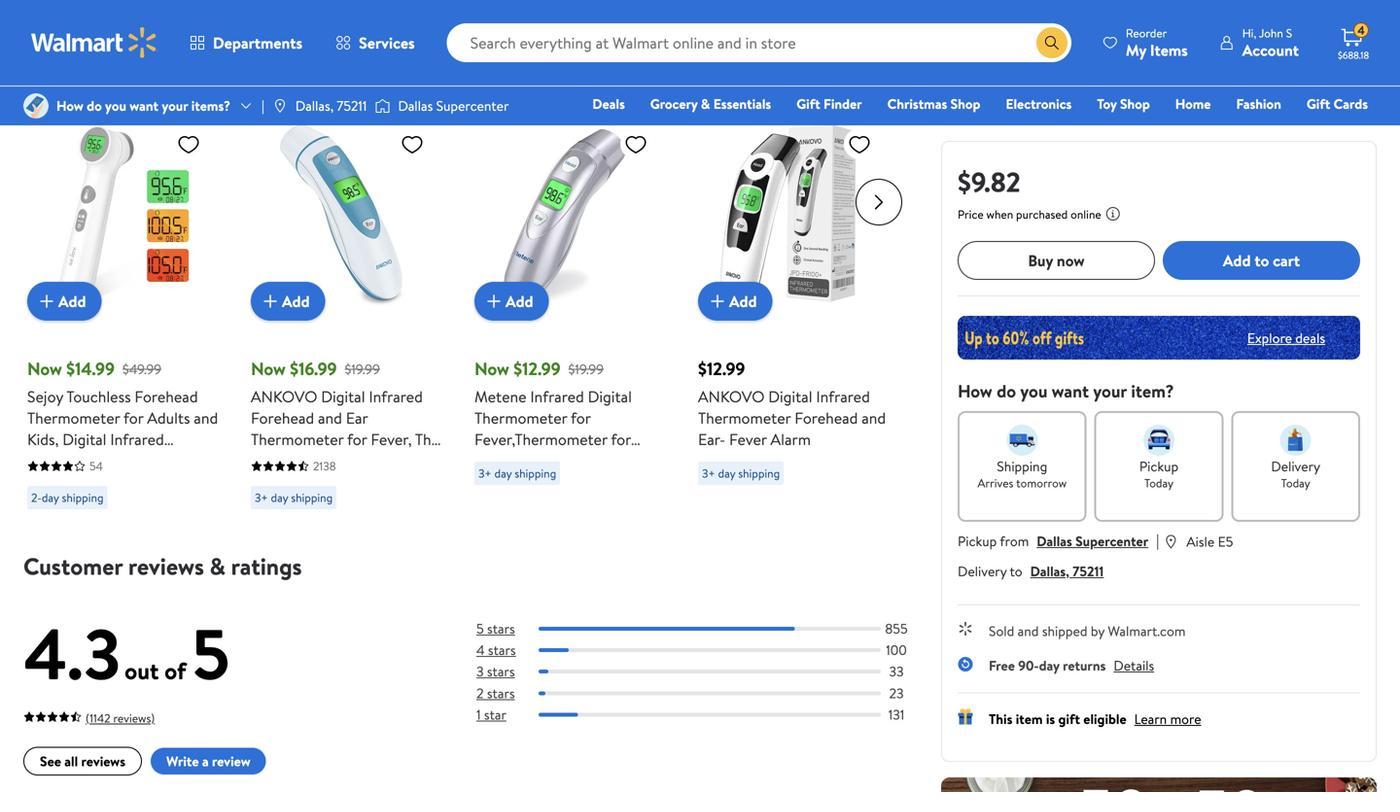Task type: locate. For each thing, give the bounding box(es) containing it.
0 horizontal spatial fever
[[147, 451, 185, 472]]

your left items?
[[162, 96, 188, 115]]

2 horizontal spatial add to cart image
[[706, 290, 730, 313]]

0 horizontal spatial dallas
[[398, 96, 433, 115]]

2-
[[31, 490, 42, 507]]

1 now from the left
[[27, 357, 62, 382]]

0 vertical spatial your
[[162, 96, 188, 115]]

up to sixty percent off deals. shop now. image
[[958, 316, 1361, 360]]

departments button
[[173, 19, 319, 66]]

& right grocery
[[701, 94, 710, 113]]

delivery down from
[[958, 562, 1007, 581]]

3+ day shipping down ear-
[[702, 466, 780, 482]]

0 horizontal spatial dallas,
[[296, 96, 334, 115]]

alarm
[[771, 429, 811, 451]]

3+ down non-
[[255, 490, 268, 507]]

1 horizontal spatial 3+
[[479, 466, 492, 482]]

0 horizontal spatial |
[[262, 96, 264, 115]]

add to favorites list, sejoy touchless forehead thermometer for adults and kids, digital infrared thermometer for fever image
[[177, 133, 200, 157]]

digital down $16.99
[[321, 386, 365, 408]]

1 vertical spatial how
[[958, 379, 993, 404]]

0 horizontal spatial reviews
[[81, 753, 126, 772]]

2 add to cart image from the left
[[482, 290, 506, 313]]

fever
[[730, 429, 767, 451], [147, 451, 185, 472]]

stars down 5 stars
[[488, 641, 516, 660]]

digital inside now $12.99 $19.99 metene infrared digital thermometer for fever,thermometer for forehead and ear 3+ day shipping
[[588, 386, 632, 408]]

digital
[[321, 386, 365, 408], [588, 386, 632, 408], [769, 386, 813, 408], [62, 429, 107, 451]]

your left item? at right
[[1094, 379, 1127, 404]]

$19.99 for $12.99
[[569, 360, 604, 379]]

2 product group from the left
[[251, 86, 447, 518]]

2 vertical spatial you
[[1021, 379, 1048, 404]]

1 horizontal spatial today
[[1282, 475, 1311, 492]]

pickup inside pickup from dallas supercenter |
[[958, 532, 997, 551]]

hi, john s account
[[1243, 25, 1300, 61]]

1 product group from the left
[[27, 86, 224, 518]]

how up arrives
[[958, 379, 993, 404]]

now up the metene
[[475, 357, 510, 382]]

now left $16.99
[[251, 357, 286, 382]]

0 horizontal spatial add to cart image
[[35, 290, 58, 313]]

0 vertical spatial 4
[[1358, 22, 1366, 39]]

add for now $12.99
[[506, 291, 534, 312]]

1 horizontal spatial now
[[251, 357, 286, 382]]

2 add button from the left
[[251, 282, 325, 321]]

how for how do you want your item?
[[958, 379, 993, 404]]

see
[[40, 753, 61, 772]]

4 for 4 stars
[[477, 641, 485, 660]]

0 vertical spatial dallas
[[398, 96, 433, 115]]

1 horizontal spatial add to cart image
[[482, 290, 506, 313]]

gift left the "cards"
[[1307, 94, 1331, 113]]

75211 right seller at the left top of page
[[337, 96, 367, 115]]

services
[[359, 32, 415, 54]]

gift inside gift cards registry
[[1307, 94, 1331, 113]]

1 vertical spatial dallas,
[[1031, 562, 1070, 581]]

1 horizontal spatial delivery
[[1272, 457, 1321, 476]]

sponsored
[[865, 54, 918, 71]]

(1142 reviews) link
[[23, 707, 155, 728]]

2 horizontal spatial now
[[475, 357, 510, 382]]

free 90-day returns details
[[989, 657, 1155, 676]]

to inside "button"
[[1255, 250, 1270, 271]]

shop right "christmas"
[[951, 94, 981, 113]]

progress bar
[[539, 628, 881, 632], [539, 649, 881, 653], [539, 671, 881, 675], [539, 692, 881, 696], [539, 714, 881, 718]]

touchless
[[67, 386, 131, 408]]

2 progress bar from the top
[[539, 649, 881, 653]]

0 horizontal spatial supercenter
[[436, 96, 509, 115]]

dallas, down pickup from dallas supercenter |
[[1031, 562, 1070, 581]]

shipping down alarm
[[739, 466, 780, 482]]

2 $12.99 from the left
[[698, 357, 746, 382]]

gift
[[1059, 710, 1081, 729]]

 image
[[272, 98, 288, 114]]

1 vertical spatial pickup
[[958, 532, 997, 551]]

1 horizontal spatial reduced
[[482, 97, 527, 114]]

shop
[[951, 94, 981, 113], [1121, 94, 1151, 113]]

fever,thermometer
[[475, 429, 608, 451]]

1 horizontal spatial  image
[[375, 96, 391, 116]]

$19.99 up fever,thermometer on the left bottom of the page
[[569, 360, 604, 379]]

day down non-
[[271, 490, 288, 507]]

| left 'aisle'
[[1157, 530, 1160, 552]]

1 today from the left
[[1145, 475, 1174, 492]]

1 vertical spatial do
[[997, 379, 1017, 404]]

is
[[1047, 710, 1056, 729]]

2 ankovo from the left
[[698, 386, 765, 408]]

90-
[[1019, 657, 1040, 676]]

0 horizontal spatial ear
[[346, 408, 368, 429]]

for left adults
[[124, 408, 144, 429]]

 image
[[23, 93, 49, 119], [375, 96, 391, 116]]

dallas up add to favorites list, ankovo digital infrared forehead and ear thermometer for fever, the non-contact infrared thermometer for kid and adult icon
[[398, 96, 433, 115]]

1 horizontal spatial do
[[997, 379, 1017, 404]]

thermometer inside $12.99 ankovo digital infrared thermometer forehead and ear- fever alarm
[[698, 408, 791, 429]]

0 horizontal spatial 3+ day shipping
[[255, 490, 333, 507]]

walmart image
[[31, 27, 158, 58]]

1 horizontal spatial dallas
[[1037, 532, 1073, 551]]

reviews right all
[[81, 753, 126, 772]]

gift for cards
[[1307, 94, 1331, 113]]

ear inside now $12.99 $19.99 metene infrared digital thermometer for fever,thermometer for forehead and ear 3+ day shipping
[[570, 451, 592, 472]]

items
[[1151, 39, 1188, 61]]

delivery for today
[[1272, 457, 1321, 476]]

$19.99 inside now $12.99 $19.99 metene infrared digital thermometer for fever,thermometer for forehead and ear 3+ day shipping
[[569, 360, 604, 379]]

for right fever,thermometer on the left bottom of the page
[[611, 429, 631, 451]]

0 horizontal spatial gift
[[797, 94, 821, 113]]

2 shop from the left
[[1121, 94, 1151, 113]]

your
[[162, 96, 188, 115], [1094, 379, 1127, 404]]

add
[[1224, 250, 1251, 271], [58, 291, 86, 312], [282, 291, 310, 312], [506, 291, 534, 312], [730, 291, 757, 312]]

do up intent image for shipping
[[997, 379, 1017, 404]]

stars right the "2"
[[487, 684, 515, 703]]

forehead inside now $14.99 $49.99 sejoy touchless forehead thermometer for adults and kids, digital infrared thermometer for fever
[[135, 386, 198, 408]]

dallas inside pickup from dallas supercenter |
[[1037, 532, 1073, 551]]

5 up 4 stars
[[477, 620, 484, 639]]

2 gift from the left
[[1307, 94, 1331, 113]]

today for pickup
[[1145, 475, 1174, 492]]

0 horizontal spatial reduced
[[35, 97, 79, 114]]

shipped
[[1043, 622, 1088, 641]]

add to cart
[[1224, 250, 1301, 271]]

 image down products
[[23, 93, 49, 119]]

thermometer
[[27, 408, 120, 429], [475, 408, 568, 429], [698, 408, 791, 429], [251, 429, 344, 451], [27, 451, 120, 472], [251, 472, 344, 493]]

5 right of
[[192, 605, 230, 703]]

day left returns
[[1040, 657, 1060, 676]]

to left cart on the right of page
[[1255, 250, 1270, 271]]

want down "products you may also like" at the left of the page
[[130, 96, 159, 115]]

1 horizontal spatial 4
[[1358, 22, 1366, 39]]

1 vertical spatial to
[[1010, 562, 1023, 581]]

4 up 3
[[477, 641, 485, 660]]

you for how do you want your item?
[[1021, 379, 1048, 404]]

add to cart image for now $12.99
[[482, 290, 506, 313]]

price
[[82, 97, 108, 114], [530, 97, 555, 114]]

one
[[1220, 122, 1249, 141]]

for left kid
[[347, 472, 367, 493]]

1 horizontal spatial shop
[[1121, 94, 1151, 113]]

pickup down intent image for pickup
[[1140, 457, 1179, 476]]

search icon image
[[1045, 35, 1060, 51]]

and inside now $12.99 $19.99 metene infrared digital thermometer for fever,thermometer for forehead and ear 3+ day shipping
[[542, 451, 566, 472]]

$9.82
[[958, 163, 1021, 201]]

gift finder
[[797, 94, 862, 113]]

digital up 54
[[62, 429, 107, 451]]

do
[[87, 96, 102, 115], [997, 379, 1017, 404]]

1 vertical spatial you
[[105, 96, 126, 115]]

pickup
[[1140, 457, 1179, 476], [958, 532, 997, 551]]

digital inside now $14.99 $49.99 sejoy touchless forehead thermometer for adults and kids, digital infrared thermometer for fever
[[62, 429, 107, 451]]

0 vertical spatial 3+ day shipping
[[702, 466, 780, 482]]

0 vertical spatial delivery
[[1272, 457, 1321, 476]]

forehead inside now $12.99 $19.99 metene infrared digital thermometer for fever,thermometer for forehead and ear 3+ day shipping
[[475, 451, 538, 472]]

0 horizontal spatial now
[[27, 357, 62, 382]]

price down products
[[82, 97, 108, 114]]

today
[[1145, 475, 1174, 492], [1282, 475, 1311, 492]]

0 horizontal spatial shop
[[951, 94, 981, 113]]

0 horizontal spatial price
[[82, 97, 108, 114]]

1 vertical spatial reviews
[[81, 753, 126, 772]]

1 gift from the left
[[797, 94, 821, 113]]

4 up $688.18
[[1358, 22, 1366, 39]]

0 horizontal spatial do
[[87, 96, 102, 115]]

2 now from the left
[[251, 357, 286, 382]]

product group
[[27, 86, 224, 518], [251, 86, 447, 518], [475, 86, 671, 518], [698, 86, 895, 518]]

1 horizontal spatial fever
[[730, 429, 767, 451]]

kids,
[[27, 429, 59, 451]]

1 vertical spatial 75211
[[1073, 562, 1104, 581]]

finder
[[824, 94, 862, 113]]

0 vertical spatial want
[[130, 96, 159, 115]]

| left seller at the left top of page
[[262, 96, 264, 115]]

0 horizontal spatial delivery
[[958, 562, 1007, 581]]

add to favorites list, ankovo digital infrared forehead and ear thermometer for fever, the non-contact infrared thermometer for kid and adult image
[[401, 133, 424, 157]]

the
[[415, 429, 440, 451]]

1 reduced from the left
[[35, 97, 79, 114]]

delivery
[[1272, 457, 1321, 476], [958, 562, 1007, 581]]

1 horizontal spatial $12.99
[[698, 357, 746, 382]]

1 horizontal spatial gift
[[1307, 94, 1331, 113]]

to down from
[[1010, 562, 1023, 581]]

gifting made easy image
[[958, 710, 974, 725]]

today down intent image for pickup
[[1145, 475, 1174, 492]]

1 horizontal spatial want
[[1052, 379, 1090, 404]]

products
[[23, 46, 99, 73]]

cart
[[1273, 250, 1301, 271]]

shop right toy
[[1121, 94, 1151, 113]]

debit
[[1252, 122, 1285, 141]]

price for now $12.99
[[530, 97, 555, 114]]

product group containing now $12.99
[[475, 86, 671, 518]]

want for item?
[[1052, 379, 1090, 404]]

4 product group from the left
[[698, 86, 895, 518]]

75211 down dallas supercenter button
[[1073, 562, 1104, 581]]

electronics link
[[997, 93, 1081, 114]]

s
[[1287, 25, 1293, 41]]

now for now $16.99
[[251, 357, 286, 382]]

ear
[[346, 408, 368, 429], [570, 451, 592, 472]]

infrared inside $12.99 ankovo digital infrared thermometer forehead and ear- fever alarm
[[817, 386, 870, 408]]

2 reduced price from the left
[[482, 97, 555, 114]]

1 horizontal spatial reduced price
[[482, 97, 555, 114]]

add button
[[27, 282, 102, 321], [251, 282, 325, 321], [475, 282, 549, 321], [698, 282, 773, 321]]

now $16.99 $19.99 ankovo digital infrared forehead and ear thermometer for fever, the non-contact infrared thermometer for kid and adult
[[251, 357, 440, 515]]

shipping
[[997, 457, 1048, 476]]

3 add button from the left
[[475, 282, 549, 321]]

0 horizontal spatial ankovo
[[251, 386, 318, 408]]

do down products
[[87, 96, 102, 115]]

1 star
[[477, 706, 507, 725]]

0 horizontal spatial reduced price
[[35, 97, 108, 114]]

shipping down fever,thermometer on the left bottom of the page
[[515, 466, 557, 482]]

shipping down 2138 at the left bottom of page
[[291, 490, 333, 507]]

$14.99
[[66, 357, 115, 382]]

ankovo down $16.99
[[251, 386, 318, 408]]

0 horizontal spatial 5
[[192, 605, 230, 703]]

1 horizontal spatial dallas,
[[1031, 562, 1070, 581]]

0 horizontal spatial pickup
[[958, 532, 997, 551]]

1 horizontal spatial pickup
[[1140, 457, 1179, 476]]

 image right dallas, 75211
[[375, 96, 391, 116]]

shop for toy shop
[[1121, 94, 1151, 113]]

gift
[[797, 94, 821, 113], [1307, 94, 1331, 113]]

& left ratings
[[210, 551, 226, 583]]

0 vertical spatial supercenter
[[436, 96, 509, 115]]

see all reviews link
[[23, 748, 142, 776]]

you left may
[[104, 46, 134, 73]]

1 horizontal spatial ankovo
[[698, 386, 765, 408]]

how do you want your item?
[[958, 379, 1175, 404]]

1 price from the left
[[82, 97, 108, 114]]

christmas
[[888, 94, 948, 113]]

0 horizontal spatial  image
[[23, 93, 49, 119]]

1 horizontal spatial your
[[1094, 379, 1127, 404]]

$19.99 right $16.99
[[345, 360, 380, 379]]

reviews right customer
[[128, 551, 204, 583]]

1 vertical spatial &
[[210, 551, 226, 583]]

1 horizontal spatial $19.99
[[569, 360, 604, 379]]

free
[[989, 657, 1015, 676]]

0 horizontal spatial &
[[210, 551, 226, 583]]

1 vertical spatial want
[[1052, 379, 1090, 404]]

how down products
[[56, 96, 83, 115]]

1 horizontal spatial 5
[[477, 620, 484, 639]]

digital up alarm
[[769, 386, 813, 408]]

registry link
[[1136, 121, 1203, 142]]

1 horizontal spatial price
[[530, 97, 555, 114]]

1 vertical spatial ear
[[570, 451, 592, 472]]

3 product group from the left
[[475, 86, 671, 518]]

2 today from the left
[[1282, 475, 1311, 492]]

1 add to cart image from the left
[[35, 290, 58, 313]]

1 $19.99 from the left
[[345, 360, 380, 379]]

now inside now $16.99 $19.99 ankovo digital infrared forehead and ear thermometer for fever, the non-contact infrared thermometer for kid and adult
[[251, 357, 286, 382]]

$19.99 inside now $16.99 $19.99 ankovo digital infrared forehead and ear thermometer for fever, the non-contact infrared thermometer for kid and adult
[[345, 360, 380, 379]]

1 ankovo from the left
[[251, 386, 318, 408]]

you down "products you may also like" at the left of the page
[[105, 96, 126, 115]]

1 vertical spatial delivery
[[958, 562, 1007, 581]]

&
[[701, 94, 710, 113], [210, 551, 226, 583]]

contact
[[286, 451, 341, 472]]

0 horizontal spatial to
[[1010, 562, 1023, 581]]

customer reviews & ratings
[[23, 551, 302, 583]]

0 vertical spatial reviews
[[128, 551, 204, 583]]

star
[[484, 706, 507, 725]]

infrared inside now $14.99 $49.99 sejoy touchless forehead thermometer for adults and kids, digital infrared thermometer for fever
[[110, 429, 164, 451]]

digital up fever,thermometer on the left bottom of the page
[[588, 386, 632, 408]]

add to cart image
[[35, 290, 58, 313], [482, 290, 506, 313], [706, 290, 730, 313]]

3 now from the left
[[475, 357, 510, 382]]

1 vertical spatial 4
[[477, 641, 485, 660]]

do for how do you want your items?
[[87, 96, 102, 115]]

5
[[192, 605, 230, 703], [477, 620, 484, 639]]

returns
[[1063, 657, 1106, 676]]

0 vertical spatial pickup
[[1140, 457, 1179, 476]]

1 horizontal spatial ear
[[570, 451, 592, 472]]

0 horizontal spatial $19.99
[[345, 360, 380, 379]]

1 $12.99 from the left
[[514, 357, 561, 382]]

3+ down fever,thermometer on the left bottom of the page
[[479, 466, 492, 482]]

today inside the delivery today
[[1282, 475, 1311, 492]]

2 price from the left
[[530, 97, 555, 114]]

sold
[[989, 622, 1015, 641]]

$19.99
[[345, 360, 380, 379], [569, 360, 604, 379]]

pickup left from
[[958, 532, 997, 551]]

item?
[[1132, 379, 1175, 404]]

how
[[56, 96, 83, 115], [958, 379, 993, 404]]

1 shop from the left
[[951, 94, 981, 113]]

explore deals
[[1248, 329, 1326, 348]]

fever down adults
[[147, 451, 185, 472]]

4 progress bar from the top
[[539, 692, 881, 696]]

and inside now $14.99 $49.99 sejoy touchless forehead thermometer for adults and kids, digital infrared thermometer for fever
[[194, 408, 218, 429]]

stars right 3
[[487, 663, 515, 682]]

1 vertical spatial supercenter
[[1076, 532, 1149, 551]]

1 horizontal spatial &
[[701, 94, 710, 113]]

1 vertical spatial your
[[1094, 379, 1127, 404]]

progress bar for 23
[[539, 692, 881, 696]]

today down intent image for delivery
[[1282, 475, 1311, 492]]

$12.99 up the metene
[[514, 357, 561, 382]]

reduced for now $14.99
[[35, 97, 79, 114]]

$12.99 up ear-
[[698, 357, 746, 382]]

1 horizontal spatial supercenter
[[1076, 532, 1149, 551]]

add to cart image for now $14.99
[[35, 290, 58, 313]]

want left item? at right
[[1052, 379, 1090, 404]]

stars up 4 stars
[[487, 620, 515, 639]]

0 vertical spatial to
[[1255, 250, 1270, 271]]

grocery & essentials
[[651, 94, 772, 113]]

0 horizontal spatial how
[[56, 96, 83, 115]]

day
[[495, 466, 512, 482], [718, 466, 736, 482], [42, 490, 59, 507], [271, 490, 288, 507], [1040, 657, 1060, 676]]

account
[[1243, 39, 1300, 61]]

fever right ear-
[[730, 429, 767, 451]]

gift left finder
[[797, 94, 821, 113]]

gift finder link
[[788, 93, 871, 114]]

departments
[[213, 32, 303, 54]]

your for item?
[[1094, 379, 1127, 404]]

dallas up the 'dallas, 75211' button
[[1037, 532, 1073, 551]]

2 horizontal spatial 3+
[[702, 466, 716, 482]]

5 progress bar from the top
[[539, 714, 881, 718]]

day down kids,
[[42, 490, 59, 507]]

adults
[[147, 408, 190, 429]]

2 reduced from the left
[[482, 97, 527, 114]]

1 horizontal spatial to
[[1255, 250, 1270, 271]]

3+ day shipping down contact
[[255, 490, 333, 507]]

progress bar for 33
[[539, 671, 881, 675]]

1 reduced price from the left
[[35, 97, 108, 114]]

you up intent image for shipping
[[1021, 379, 1048, 404]]

1 vertical spatial 3+ day shipping
[[255, 490, 333, 507]]

and
[[194, 408, 218, 429], [318, 408, 342, 429], [862, 408, 886, 429], [542, 451, 566, 472], [396, 472, 420, 493], [1018, 622, 1039, 641]]

this
[[989, 710, 1013, 729]]

dallas, right the best
[[296, 96, 334, 115]]

0 horizontal spatial today
[[1145, 475, 1174, 492]]

0 horizontal spatial 3+
[[255, 490, 268, 507]]

now up sejoy
[[27, 357, 62, 382]]

75211
[[337, 96, 367, 115], [1073, 562, 1104, 581]]

1 progress bar from the top
[[539, 628, 881, 632]]

0 vertical spatial 75211
[[337, 96, 367, 115]]

delivery down intent image for delivery
[[1272, 457, 1321, 476]]

Walmart Site-Wide search field
[[447, 23, 1072, 62]]

now inside now $14.99 $49.99 sejoy touchless forehead thermometer for adults and kids, digital infrared thermometer for fever
[[27, 357, 62, 382]]

price left deals link
[[530, 97, 555, 114]]

0 horizontal spatial $12.99
[[514, 357, 561, 382]]

0 horizontal spatial 4
[[477, 641, 485, 660]]

0 vertical spatial how
[[56, 96, 83, 115]]

reduced price left deals link
[[482, 97, 555, 114]]

0 vertical spatial do
[[87, 96, 102, 115]]

add inside "button"
[[1224, 250, 1251, 271]]

reduced price down products
[[35, 97, 108, 114]]

3 progress bar from the top
[[539, 671, 881, 675]]

for right the metene
[[571, 408, 591, 429]]

today inside pickup today
[[1145, 475, 1174, 492]]

ankovo up ear-
[[698, 386, 765, 408]]

day down fever,thermometer on the left bottom of the page
[[495, 466, 512, 482]]

0 vertical spatial ear
[[346, 408, 368, 429]]

3+ down ear-
[[702, 466, 716, 482]]

1 vertical spatial dallas
[[1037, 532, 1073, 551]]

now
[[27, 357, 62, 382], [251, 357, 286, 382], [475, 357, 510, 382]]

stars
[[487, 620, 515, 639], [488, 641, 516, 660], [487, 663, 515, 682], [487, 684, 515, 703]]

stars for 2 stars
[[487, 684, 515, 703]]

buy now button
[[958, 241, 1156, 280]]

1 add button from the left
[[27, 282, 102, 321]]

day down ear-
[[718, 466, 736, 482]]

2 $19.99 from the left
[[569, 360, 604, 379]]

details
[[1114, 657, 1155, 676]]

add to cart image
[[259, 290, 282, 313]]



Task type: describe. For each thing, give the bounding box(es) containing it.
reduced for now $12.99
[[482, 97, 527, 114]]

write a review
[[166, 753, 251, 772]]

forehead inside $12.99 ankovo digital infrared thermometer forehead and ear- fever alarm
[[795, 408, 858, 429]]

reduced price for now $14.99
[[35, 97, 108, 114]]

best
[[259, 97, 281, 114]]

eligible
[[1084, 710, 1127, 729]]

explore deals link
[[1240, 321, 1334, 355]]

shipping inside now $12.99 $19.99 metene infrared digital thermometer for fever,thermometer for forehead and ear 3+ day shipping
[[515, 466, 557, 482]]

learn
[[1135, 710, 1168, 729]]

shipping down 54
[[62, 490, 104, 507]]

hi,
[[1243, 25, 1257, 41]]

23
[[890, 684, 904, 703]]

add button for now $12.99
[[475, 282, 549, 321]]

131
[[889, 706, 905, 725]]

pickup from dallas supercenter |
[[958, 530, 1160, 552]]

shop for christmas shop
[[951, 94, 981, 113]]

now for now $14.99
[[27, 357, 62, 382]]

supercenter inside pickup from dallas supercenter |
[[1076, 532, 1149, 551]]

digital inside $12.99 ankovo digital infrared thermometer forehead and ear- fever alarm
[[769, 386, 813, 408]]

how for how do you want your items?
[[56, 96, 83, 115]]

john
[[1260, 25, 1284, 41]]

sejoy touchless forehead thermometer for adults and kids, digital infrared thermometer for fever image
[[27, 125, 208, 306]]

how do you want your items?
[[56, 96, 231, 115]]

home
[[1176, 94, 1212, 113]]

dallas supercenter button
[[1037, 532, 1149, 551]]

services button
[[319, 19, 432, 66]]

$16.99
[[290, 357, 337, 382]]

1 horizontal spatial 75211
[[1073, 562, 1104, 581]]

toy
[[1098, 94, 1117, 113]]

aisle e5
[[1187, 533, 1234, 552]]

day inside now $12.99 $19.99 metene infrared digital thermometer for fever,thermometer for forehead and ear 3+ day shipping
[[495, 466, 512, 482]]

legal information image
[[1106, 206, 1121, 222]]

ear-
[[698, 429, 726, 451]]

$49.99
[[123, 360, 162, 379]]

sejoy
[[27, 386, 63, 408]]

details button
[[1114, 657, 1155, 676]]

add to favorites list, metene infrared digital thermometer for fever,thermometer for forehead and ear image
[[625, 133, 648, 157]]

stars for 4 stars
[[488, 641, 516, 660]]

1 horizontal spatial 3+ day shipping
[[702, 466, 780, 482]]

and inside $12.99 ankovo digital infrared thermometer forehead and ear- fever alarm
[[862, 408, 886, 429]]

toy shop
[[1098, 94, 1151, 113]]

to for delivery
[[1010, 562, 1023, 581]]

0 vertical spatial &
[[701, 94, 710, 113]]

dallas, 75211 button
[[1031, 562, 1104, 581]]

stars for 3 stars
[[487, 663, 515, 682]]

ankovo inside now $16.99 $19.99 ankovo digital infrared forehead and ear thermometer for fever, the non-contact infrared thermometer for kid and adult
[[251, 386, 318, 408]]

1 vertical spatial |
[[1157, 530, 1160, 552]]

e5
[[1219, 533, 1234, 552]]

also
[[178, 46, 211, 73]]

when
[[987, 206, 1014, 223]]

this item is gift eligible learn more
[[989, 710, 1202, 729]]

want for items?
[[130, 96, 159, 115]]

Search search field
[[447, 23, 1072, 62]]

add button for now $16.99
[[251, 282, 325, 321]]

walmart+
[[1311, 122, 1369, 141]]

items?
[[191, 96, 231, 115]]

thermometer inside now $12.99 $19.99 metene infrared digital thermometer for fever,thermometer for forehead and ear 3+ day shipping
[[475, 408, 568, 429]]

buy now
[[1029, 250, 1085, 271]]

ankovo digital infrared thermometer forehead and ear- fever alarm image
[[698, 125, 879, 306]]

digital inside now $16.99 $19.99 ankovo digital infrared forehead and ear thermometer for fever, the non-contact infrared thermometer for kid and adult
[[321, 386, 365, 408]]

$688.18
[[1339, 49, 1370, 62]]

see all reviews
[[40, 753, 126, 772]]

4 for 4
[[1358, 22, 1366, 39]]

delivery to dallas, 75211
[[958, 562, 1104, 581]]

next slide for products you may also like list image
[[856, 179, 903, 226]]

product group containing now $14.99
[[27, 86, 224, 518]]

more
[[1171, 710, 1202, 729]]

product group containing now $16.99
[[251, 86, 447, 518]]

today for delivery
[[1282, 475, 1311, 492]]

intent image for delivery image
[[1281, 425, 1312, 456]]

one debit
[[1220, 122, 1285, 141]]

christmas shop
[[888, 94, 981, 113]]

shipping arrives tomorrow
[[978, 457, 1067, 492]]

3 stars
[[477, 663, 515, 682]]

product group containing $12.99
[[698, 86, 895, 518]]

gift cards link
[[1299, 93, 1377, 114]]

fever inside now $14.99 $49.99 sejoy touchless forehead thermometer for adults and kids, digital infrared thermometer for fever
[[147, 451, 185, 472]]

progress bar for 855
[[539, 628, 881, 632]]

2-day shipping
[[31, 490, 104, 507]]

grocery & essentials link
[[642, 93, 780, 114]]

pickup for pickup today
[[1140, 457, 1179, 476]]

ear inside now $16.99 $19.99 ankovo digital infrared forehead and ear thermometer for fever, the non-contact infrared thermometer for kid and adult
[[346, 408, 368, 429]]

2 stars
[[477, 684, 515, 703]]

deals
[[1296, 329, 1326, 348]]

delivery for to
[[958, 562, 1007, 581]]

$12.99 inside now $12.99 $19.99 metene infrared digital thermometer for fever,thermometer for forehead and ear 3+ day shipping
[[514, 357, 561, 382]]

now $14.99 $49.99 sejoy touchless forehead thermometer for adults and kids, digital infrared thermometer for fever
[[27, 357, 218, 472]]

add to favorites list, ankovo digital infrared thermometer forehead and ear- fever alarm image
[[848, 133, 872, 157]]

ankovo inside $12.99 ankovo digital infrared thermometer forehead and ear- fever alarm
[[698, 386, 765, 408]]

1 horizontal spatial reviews
[[128, 551, 204, 583]]

(1142 reviews)
[[86, 711, 155, 727]]

pickup for pickup from dallas supercenter |
[[958, 532, 997, 551]]

gift for finder
[[797, 94, 821, 113]]

for left "fever,"
[[347, 429, 367, 451]]

reviews)
[[113, 711, 155, 727]]

online
[[1071, 206, 1102, 223]]

stars for 5 stars
[[487, 620, 515, 639]]

infrared inside now $12.99 $19.99 metene infrared digital thermometer for fever,thermometer for forehead and ear 3+ day shipping
[[531, 386, 584, 408]]

add button for now $14.99
[[27, 282, 102, 321]]

grocery
[[651, 94, 698, 113]]

add for now $16.99
[[282, 291, 310, 312]]

explore
[[1248, 329, 1293, 348]]

from
[[1000, 532, 1029, 551]]

fever,
[[371, 429, 412, 451]]

 image for how do you want your items?
[[23, 93, 49, 119]]

customer
[[23, 551, 123, 583]]

may
[[139, 46, 173, 73]]

now inside now $12.99 $19.99 metene infrared digital thermometer for fever,thermometer for forehead and ear 3+ day shipping
[[475, 357, 510, 382]]

price for now $14.99
[[82, 97, 108, 114]]

by
[[1091, 622, 1105, 641]]

home link
[[1167, 93, 1220, 114]]

learn more button
[[1135, 710, 1202, 729]]

0 vertical spatial you
[[104, 46, 134, 73]]

delivery today
[[1272, 457, 1321, 492]]

walmart+ link
[[1302, 121, 1377, 142]]

progress bar for 100
[[539, 649, 881, 653]]

metene infrared digital thermometer for fever,thermometer for forehead and ear image
[[475, 125, 656, 306]]

price
[[958, 206, 984, 223]]

tomorrow
[[1017, 475, 1067, 492]]

ratings
[[231, 551, 302, 583]]

sold and shipped by walmart.com
[[989, 622, 1186, 641]]

0 horizontal spatial 75211
[[337, 96, 367, 115]]

toy shop link
[[1089, 93, 1159, 114]]

0 vertical spatial dallas,
[[296, 96, 334, 115]]

fashion
[[1237, 94, 1282, 113]]

like
[[216, 46, 245, 73]]

electronics
[[1006, 94, 1072, 113]]

dallas supercenter
[[398, 96, 509, 115]]

you for how do you want your items?
[[105, 96, 126, 115]]

price when purchased online
[[958, 206, 1102, 223]]

review
[[212, 753, 251, 772]]

(1142
[[86, 711, 110, 727]]

cards
[[1334, 94, 1369, 113]]

progress bar for 131
[[539, 714, 881, 718]]

100
[[886, 641, 907, 660]]

best seller
[[259, 97, 311, 114]]

$12.99 inside $12.99 ankovo digital infrared thermometer forehead and ear- fever alarm
[[698, 357, 746, 382]]

4 add button from the left
[[698, 282, 773, 321]]

$19.99 for $16.99
[[345, 360, 380, 379]]

54
[[89, 458, 103, 475]]

your for items?
[[162, 96, 188, 115]]

to for add
[[1255, 250, 1270, 271]]

3 add to cart image from the left
[[706, 290, 730, 313]]

3
[[477, 663, 484, 682]]

forehead inside now $16.99 $19.99 ankovo digital infrared forehead and ear thermometer for fever, the non-contact infrared thermometer for kid and adult
[[251, 408, 314, 429]]

ankovo digital infrared forehead and ear thermometer for fever, the non-contact infrared thermometer for kid and adult image
[[251, 125, 432, 306]]

registry
[[1145, 122, 1194, 141]]

for right 54
[[124, 451, 144, 472]]

item
[[1016, 710, 1043, 729]]

christmas shop link
[[879, 93, 990, 114]]

intent image for pickup image
[[1144, 425, 1175, 456]]

reduced price for now $12.99
[[482, 97, 555, 114]]

dallas, 75211
[[296, 96, 367, 115]]

intent image for shipping image
[[1007, 425, 1038, 456]]

add for now $14.99
[[58, 291, 86, 312]]

essentials
[[714, 94, 772, 113]]

 image for dallas supercenter
[[375, 96, 391, 116]]

33
[[890, 663, 904, 682]]

0 vertical spatial |
[[262, 96, 264, 115]]

fever inside $12.99 ankovo digital infrared thermometer forehead and ear- fever alarm
[[730, 429, 767, 451]]

3+ inside now $12.99 $19.99 metene infrared digital thermometer for fever,thermometer for forehead and ear 3+ day shipping
[[479, 466, 492, 482]]

aisle
[[1187, 533, 1215, 552]]

do for how do you want your item?
[[997, 379, 1017, 404]]



Task type: vqa. For each thing, say whether or not it's contained in the screenshot.


